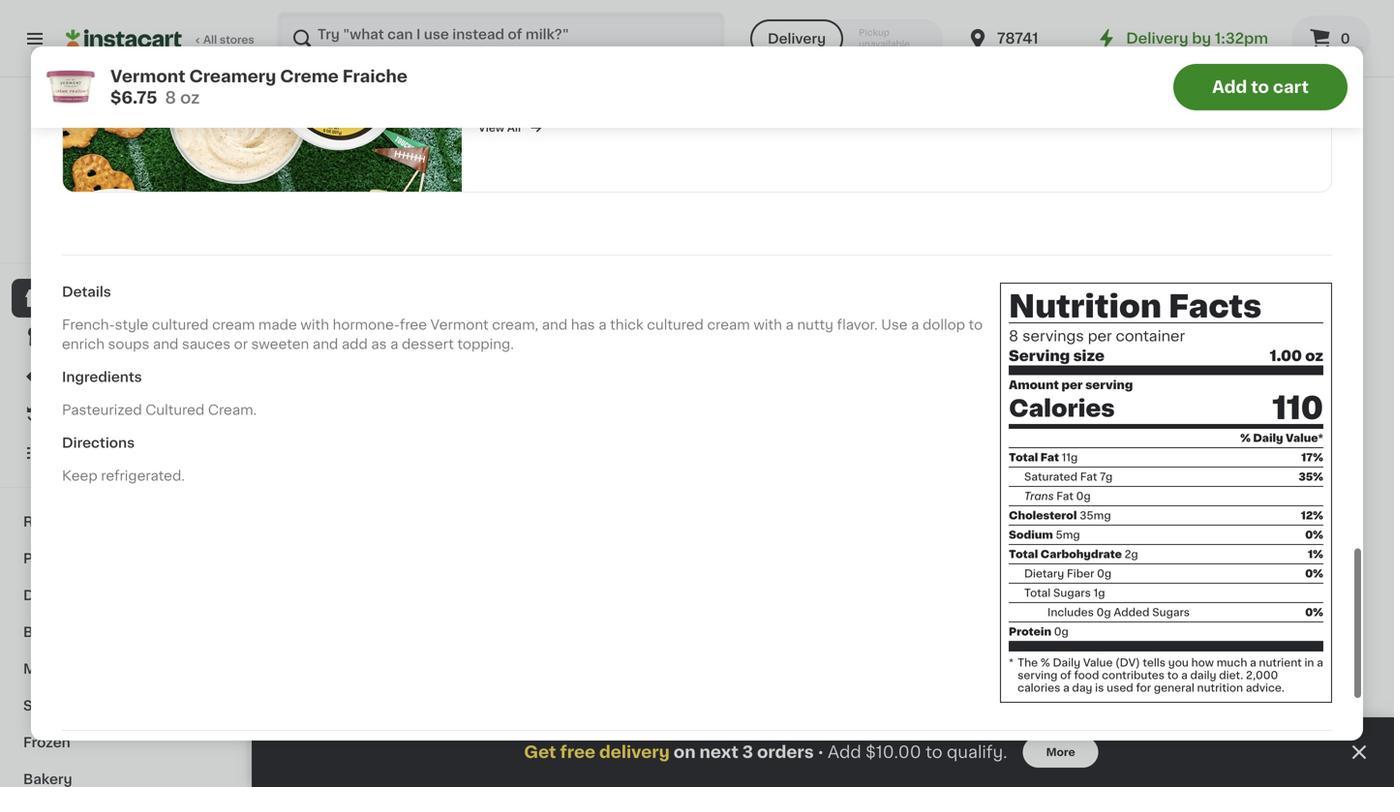 Task type: describe. For each thing, give the bounding box(es) containing it.
enrich
[[62, 338, 105, 351]]

edmond fallot stone jar old fashioned grain mustard button
[[651, 0, 816, 234]]

1 vertical spatial view
[[1153, 309, 1187, 323]]

bitchin' sauce game day dip image
[[63, 0, 462, 192]]

mushroom
[[1011, 567, 1084, 580]]

add button for 22
[[1275, 372, 1350, 407]]

view more for 2nd view more popup button from the top of the page
[[1153, 696, 1226, 710]]

nutty
[[798, 318, 834, 332]]

view all
[[478, 123, 521, 133]]

new
[[926, 179, 956, 193]]

0g up 1g
[[1098, 568, 1112, 579]]

to inside "* the % daily value (dv) tells you how much a nutrient in a serving of food contributes to a daily diet. 2,000 calories a day is used for general nutrition advice."
[[1168, 670, 1179, 681]]

to inside button
[[1252, 79, 1270, 95]]

and right soups
[[153, 338, 179, 351]]

all stores
[[203, 34, 254, 45]]

a down you
[[1182, 670, 1188, 681]]

added
[[1114, 607, 1150, 618]]

delivery for delivery by 1:32pm
[[1127, 31, 1189, 46]]

35%
[[1299, 471, 1324, 482]]

2 cultured from the left
[[647, 318, 704, 332]]

oz inside vermont creamery creme fraiche $6.75 8 oz
[[180, 90, 200, 106]]

2 vertical spatial total
[[1025, 588, 1051, 598]]

and down ready
[[313, 338, 338, 351]]

central market logo image
[[81, 101, 166, 186]]

% inside "* the % daily value (dv) tells you how much a nutrient in a serving of food contributes to a daily diet. 2,000 calories a day is used for general nutrition advice."
[[1041, 657, 1051, 668]]

candy
[[92, 699, 138, 713]]

nutrition
[[1198, 683, 1244, 693]]

old montgomery mercantile pickled okra button
[[471, 0, 635, 215]]

1 horizontal spatial daily
[[1254, 433, 1284, 443]]

rick's picks pickle spears, deli-style button
[[1011, 0, 1176, 215]]

market for central market
[[126, 193, 176, 206]]

0 button
[[1292, 15, 1372, 62]]

serving size
[[1009, 349, 1105, 363]]

fat for total
[[1041, 452, 1060, 463]]

style inside prime shrimp new orleans style bbq, shrimp & sauce
[[888, 199, 923, 212]]

hormone-
[[333, 318, 400, 332]]

2 more from the top
[[1190, 696, 1226, 710]]

a right in
[[1317, 657, 1324, 668]]

deals
[[54, 369, 94, 383]]

or
[[234, 338, 248, 351]]

add down "container"
[[1132, 383, 1160, 396]]

serving inside "* the % daily value (dv) tells you how much a nutrient in a serving of food contributes to a daily diet. 2,000 calories a day is used for general nutrition advice."
[[1018, 670, 1058, 681]]

2 view more button from the top
[[1145, 684, 1248, 723]]

pickle
[[1095, 179, 1135, 193]]

meals
[[364, 306, 428, 326]]

1 horizontal spatial serving
[[1086, 380, 1134, 391]]

11g
[[1062, 452, 1078, 463]]

1 vertical spatial sugars
[[1153, 607, 1190, 618]]

trans
[[1025, 491, 1054, 502]]

bitchin' for bitchin' sauce buffalo
[[1081, 40, 1132, 53]]

dietary fiber 0g
[[1025, 568, 1112, 579]]

organic vegan
[[1193, 132, 1280, 143]]

use
[[882, 318, 908, 332]]

12%
[[1302, 510, 1324, 521]]

a down of
[[1064, 683, 1070, 693]]

of
[[1061, 670, 1072, 681]]

snacks & candy link
[[12, 688, 235, 725]]

dollop
[[923, 318, 966, 332]]

8 inside nutrition facts 8 servings per container
[[1009, 329, 1019, 343]]

get
[[524, 744, 556, 761]]

includes 0g added sugars
[[1048, 607, 1190, 618]]

item carousel region containing view more
[[291, 684, 1356, 787]]

add down 1.00 oz
[[1312, 383, 1341, 396]]

deals link
[[12, 356, 235, 395]]

stores
[[220, 34, 254, 45]]

buffalo
[[1081, 59, 1130, 73]]

keep refrigerated.
[[62, 469, 185, 483]]

sauce for buffalo
[[1136, 40, 1178, 53]]

sodium 5mg
[[1009, 530, 1081, 540]]

product group containing 9
[[291, 0, 455, 269]]

prime
[[831, 179, 870, 193]]

35mg
[[1080, 510, 1112, 521]]

ready meals
[[291, 306, 428, 326]]

1 vertical spatial all
[[507, 123, 521, 133]]

0
[[1341, 32, 1351, 46]]

dairy & eggs link
[[12, 577, 235, 614]]

dessert
[[402, 338, 454, 351]]

delivery for delivery
[[768, 32, 826, 46]]

for inside 'central market vegetable lasagna dinner for two'
[[1240, 605, 1259, 619]]

pickled
[[546, 199, 596, 212]]

value*
[[1286, 433, 1324, 443]]

to inside french-style cultured cream made with hormone-free vermont cream, and has a thick cultured cream with a nutty flavor. use a dollop to enrich soups and sauces or sweeten and add as a dessert topping.
[[969, 318, 983, 332]]

stone
[[752, 179, 792, 193]]

produce
[[23, 552, 82, 566]]

style inside rick's picks pickle spears, deli-style
[[1098, 199, 1133, 212]]

recipes link
[[12, 504, 235, 540]]

cholesterol
[[1009, 510, 1078, 521]]

$ for 9
[[294, 155, 302, 165]]

a right the has
[[599, 318, 607, 332]]

$6.75
[[110, 90, 157, 106]]

17%
[[1302, 452, 1324, 463]]

delivery
[[600, 744, 670, 761]]

a left the nutty
[[786, 318, 794, 332]]

* the % daily value (dv) tells you how much a nutrient in a serving of food contributes to a daily diet. 2,000 calories a day is used for general nutrition advice.
[[1009, 657, 1324, 693]]

2 vertical spatial view
[[1153, 696, 1187, 710]]

creme
[[280, 68, 339, 85]]

product group containing woodstock organic bread and butter pickles
[[1191, 0, 1356, 250]]

product group containing 4
[[1011, 366, 1176, 583]]

add inside treatment tracker modal dialog
[[828, 744, 862, 761]]

food
[[1075, 670, 1100, 681]]

beverages link
[[12, 614, 235, 651]]

amount
[[1009, 380, 1060, 391]]

size
[[1074, 349, 1105, 363]]

basil
[[357, 199, 389, 212]]

seafood
[[77, 663, 136, 676]]

central market
[[71, 193, 176, 206]]

fallot
[[711, 179, 749, 193]]

free
[[334, 132, 359, 143]]

$ for 4
[[1015, 542, 1022, 553]]

delivery by 1:32pm link
[[1096, 27, 1269, 50]]

nutrient
[[1260, 657, 1303, 668]]

view more for second view more popup button from the bottom of the page
[[1153, 309, 1226, 323]]

3
[[743, 744, 754, 761]]

spears,
[[1011, 199, 1062, 212]]

a up 2,000
[[1251, 657, 1257, 668]]

edmond
[[651, 179, 708, 193]]

vermont inside french-style cultured cream made with hormone-free vermont cream, and has a thick cultured cream with a nutty flavor. use a dollop to enrich soups and sauces or sweeten and add as a dessert topping.
[[431, 318, 489, 332]]

% daily value*
[[1241, 433, 1324, 443]]

bitchin' for bitchin' sauce spinach artichoke
[[800, 40, 851, 53]]

& for eggs
[[64, 589, 76, 602]]

& inside prime shrimp new orleans style bbq, shrimp & sauce
[[883, 218, 894, 232]]

8 inside vermont creamery creme fraiche $6.75 8 oz
[[165, 90, 176, 106]]

1 horizontal spatial oz
[[1306, 349, 1324, 363]]

prime shrimp new orleans style bbq, shrimp & sauce button
[[831, 0, 996, 250]]

for inside "* the % daily value (dv) tells you how much a nutrient in a serving of food contributes to a daily diet. 2,000 calories a day is used for general nutrition advice."
[[1137, 683, 1152, 693]]

vegetable
[[1191, 586, 1260, 600]]

snacks & candy
[[23, 699, 138, 713]]

directions
[[62, 436, 135, 450]]

2 vegan from the left
[[1245, 132, 1280, 143]]

4
[[1022, 541, 1037, 561]]

old inside edmond fallot stone jar old fashioned grain mustard
[[676, 199, 700, 212]]

0 horizontal spatial sugars
[[1054, 588, 1091, 598]]

product group containing old montgomery mercantile pickled okra
[[471, 0, 635, 215]]

the
[[1018, 657, 1038, 668]]

old inside old montgomery mercantile pickled okra
[[471, 179, 495, 193]]

topping.
[[458, 338, 514, 351]]

5mg
[[1056, 530, 1081, 540]]

made
[[259, 318, 297, 332]]

•
[[818, 745, 824, 760]]

2 with from the left
[[754, 318, 783, 332]]

$6.98 element
[[1191, 151, 1356, 176]]

buy it again
[[54, 408, 136, 421]]

1.00 oz
[[1271, 349, 1324, 363]]

1 with from the left
[[301, 318, 329, 332]]

it
[[85, 408, 95, 421]]

sauce inside prime shrimp new orleans style bbq, shrimp & sauce
[[897, 218, 940, 232]]

carbohydrate
[[1041, 549, 1123, 560]]

save
[[320, 243, 354, 257]]



Task type: vqa. For each thing, say whether or not it's contained in the screenshot.
Beverages link
yes



Task type: locate. For each thing, give the bounding box(es) containing it.
organic
[[1193, 132, 1237, 143], [1292, 179, 1346, 193]]

as
[[371, 338, 387, 351]]

0g
[[1077, 491, 1091, 502], [1098, 568, 1112, 579], [1097, 607, 1112, 618], [1055, 626, 1069, 637]]

1 horizontal spatial per
[[1088, 329, 1113, 343]]

general
[[1154, 683, 1195, 693]]

0g down 1g
[[1097, 607, 1112, 618]]

1 vertical spatial view more button
[[1145, 684, 1248, 723]]

add down 1:32pm
[[1213, 79, 1248, 95]]

free up dessert
[[400, 318, 427, 332]]

0 horizontal spatial delivery
[[768, 32, 826, 46]]

add
[[342, 338, 368, 351]]

0 vertical spatial for
[[1240, 605, 1259, 619]]

bitchin' inside bitchin' sauce buffalo
[[1081, 40, 1132, 53]]

organic inside the 'woodstock organic bread and butter pickles'
[[1292, 179, 1346, 193]]

vermont inside vermont creamery creme fraiche $6.75 8 oz
[[110, 68, 186, 85]]

item carousel region
[[291, 296, 1356, 668], [291, 684, 1356, 787]]

market down central market logo
[[126, 193, 176, 206]]

bitchin' up buffalo
[[1081, 40, 1132, 53]]

sugars up includes
[[1054, 588, 1091, 598]]

central inside 'central market vegetable lasagna dinner for two'
[[1191, 567, 1241, 580]]

0 horizontal spatial all
[[203, 34, 217, 45]]

sauce down the bbq,
[[897, 218, 940, 232]]

central for central market vegetable lasagna dinner for two
[[1191, 567, 1241, 580]]

1 item carousel region from the top
[[291, 296, 1356, 668]]

view more down general
[[1153, 696, 1226, 710]]

1 vertical spatial free
[[560, 744, 596, 761]]

all
[[203, 34, 217, 45], [507, 123, 521, 133]]

pasteurized
[[62, 404, 142, 417]]

view more button down daily
[[1145, 684, 1248, 723]]

1:32pm
[[1215, 31, 1269, 46]]

tells
[[1143, 657, 1166, 668]]

0 horizontal spatial cream
[[212, 318, 255, 332]]

a right use at top
[[912, 318, 920, 332]]

8 right $6.75
[[165, 90, 176, 106]]

1 vertical spatial shrimp
[[831, 218, 879, 232]]

woodstock
[[1191, 179, 1288, 193]]

bitchin' inside the bitchin' sauce spinach artichoke
[[800, 40, 851, 53]]

0 vertical spatial vermont
[[110, 68, 186, 85]]

market for central market vegetable lasagna dinner for two
[[1245, 567, 1292, 580]]

oz down "creamery"
[[180, 90, 200, 106]]

*
[[1009, 657, 1014, 668]]

0 vertical spatial 0%
[[1306, 530, 1324, 540]]

0% for dietary fiber
[[1306, 568, 1324, 579]]

1 horizontal spatial market
[[1245, 567, 1292, 580]]

0% for includes 0g added sugars
[[1306, 607, 1324, 618]]

oz
[[180, 90, 200, 106], [1306, 349, 1324, 363]]

old up mercantile
[[471, 179, 495, 193]]

0 horizontal spatial oz
[[180, 90, 200, 106]]

0 horizontal spatial market
[[126, 193, 176, 206]]

cultured
[[152, 318, 209, 332], [647, 318, 704, 332]]

0 horizontal spatial style
[[888, 199, 923, 212]]

cream up or
[[212, 318, 255, 332]]

1 vertical spatial %
[[1041, 657, 1051, 668]]

per up the "size"
[[1088, 329, 1113, 343]]

1 vertical spatial per
[[1062, 380, 1083, 391]]

for
[[1240, 605, 1259, 619], [1137, 683, 1152, 693]]

0 vertical spatial view more
[[1153, 309, 1226, 323]]

treatment tracker modal dialog
[[252, 718, 1395, 787]]

market up lasagna
[[1245, 567, 1292, 580]]

0 horizontal spatial free
[[400, 318, 427, 332]]

vegan up $6.98 element
[[1245, 132, 1280, 143]]

sauce left by
[[1136, 40, 1178, 53]]

bitchin' up spinach
[[800, 40, 851, 53]]

0 horizontal spatial per
[[1062, 380, 1083, 391]]

1 horizontal spatial add button
[[1275, 372, 1350, 407]]

2 cream from the left
[[708, 318, 750, 332]]

by
[[1193, 31, 1212, 46]]

serving
[[1086, 380, 1134, 391], [1018, 670, 1058, 681]]

shrimp left the new
[[874, 179, 922, 193]]

1 vertical spatial market
[[1245, 567, 1292, 580]]

for down contributes on the right
[[1137, 683, 1152, 693]]

1 horizontal spatial central
[[1191, 567, 1241, 580]]

1 horizontal spatial old
[[676, 199, 700, 212]]

1 vertical spatial oz
[[1306, 349, 1324, 363]]

1 vertical spatial vermont
[[431, 318, 489, 332]]

1 horizontal spatial all
[[507, 123, 521, 133]]

add to cart button
[[1174, 64, 1348, 110]]

2 bitchin' from the left
[[1081, 40, 1132, 53]]

1 vertical spatial total
[[1009, 549, 1039, 560]]

cultured right thick on the top of the page
[[647, 318, 704, 332]]

daily left value*
[[1254, 433, 1284, 443]]

snacks
[[23, 699, 74, 713]]

more button
[[1023, 737, 1099, 768]]

0 horizontal spatial add button
[[1095, 372, 1170, 407]]

and inside the 'woodstock organic bread and butter pickles'
[[1235, 199, 1261, 212]]

serving up calories
[[1018, 670, 1058, 681]]

bitchin' sauce spinach artichoke link
[[657, 12, 930, 147]]

to right $10.00
[[926, 744, 943, 761]]

per up calories
[[1062, 380, 1083, 391]]

0% down lasagna
[[1306, 607, 1324, 618]]

per inside nutrition facts 8 servings per container
[[1088, 329, 1113, 343]]

add right •
[[828, 744, 862, 761]]

contributes
[[1102, 670, 1165, 681]]

sauce inside bitchin' sauce buffalo
[[1136, 40, 1178, 53]]

1 horizontal spatial cream
[[708, 318, 750, 332]]

0 horizontal spatial %
[[1041, 657, 1051, 668]]

trans fat 0g
[[1025, 491, 1091, 502]]

to left cart
[[1252, 79, 1270, 95]]

more down nutrition
[[1190, 696, 1226, 710]]

1 horizontal spatial with
[[754, 318, 783, 332]]

pasteurized cultured cream.
[[62, 404, 257, 417]]

add button for 4
[[1095, 372, 1170, 407]]

buy
[[54, 408, 82, 421]]

free inside treatment tracker modal dialog
[[560, 744, 596, 761]]

0 horizontal spatial bitchin'
[[800, 40, 851, 53]]

2 style from the left
[[1098, 199, 1133, 212]]

old down edmond
[[676, 199, 700, 212]]

8 up serving
[[1009, 329, 1019, 343]]

1 vertical spatial organic
[[1292, 179, 1346, 193]]

0 vertical spatial 8
[[165, 90, 176, 106]]

0 vertical spatial oz
[[180, 90, 200, 106]]

all left stores
[[203, 34, 217, 45]]

1 view more from the top
[[1153, 309, 1226, 323]]

bitchin' sauce spinach artichoke
[[800, 40, 924, 73]]

serving
[[1009, 349, 1071, 363]]

0% up '1%' at the right bottom of page
[[1306, 530, 1324, 540]]

1%
[[1309, 549, 1324, 560]]

vermont up topping.
[[431, 318, 489, 332]]

to inside treatment tracker modal dialog
[[926, 744, 943, 761]]

fat up saturated
[[1041, 452, 1060, 463]]

0 vertical spatial view more button
[[1145, 296, 1248, 335]]

sauce inside the bitchin' sauce spinach artichoke
[[855, 40, 897, 53]]

2 0% from the top
[[1306, 568, 1324, 579]]

central inside central market link
[[71, 193, 123, 206]]

$1.00
[[357, 243, 394, 257]]

$ left 12
[[1195, 542, 1202, 553]]

shrimp down the orleans
[[831, 218, 879, 232]]

1 horizontal spatial vermont
[[431, 318, 489, 332]]

amount per serving
[[1009, 380, 1134, 391]]

0 horizontal spatial 8
[[165, 90, 176, 106]]

sodium
[[1009, 530, 1054, 540]]

add inside button
[[1213, 79, 1248, 95]]

& right "meat"
[[62, 663, 74, 676]]

0 horizontal spatial old
[[471, 179, 495, 193]]

cultured
[[146, 404, 205, 417]]

1 vertical spatial for
[[1137, 683, 1152, 693]]

1 0% from the top
[[1306, 530, 1324, 540]]

thick
[[610, 318, 644, 332]]

78741
[[998, 31, 1039, 46]]

view more button down pickles
[[1145, 296, 1248, 335]]

0g up 35mg
[[1077, 491, 1091, 502]]

1 vertical spatial view more
[[1153, 696, 1226, 710]]

1 horizontal spatial delivery
[[1127, 31, 1189, 46]]

2 vertical spatial 0%
[[1306, 607, 1324, 618]]

0%
[[1306, 530, 1324, 540], [1306, 568, 1324, 579], [1306, 607, 1324, 618]]

1 horizontal spatial bitchin'
[[1081, 40, 1132, 53]]

0 vertical spatial organic
[[1193, 132, 1237, 143]]

okra
[[600, 199, 632, 212]]

delivery inside button
[[768, 32, 826, 46]]

1 horizontal spatial $
[[1015, 542, 1022, 553]]

product group
[[291, 0, 455, 269], [471, 0, 635, 215], [651, 0, 816, 234], [831, 0, 996, 267], [1191, 0, 1356, 250], [1011, 366, 1176, 583], [1191, 366, 1356, 622], [471, 754, 635, 787], [651, 754, 816, 787], [831, 754, 996, 787], [1011, 754, 1176, 787]]

1 vertical spatial 8
[[1009, 329, 1019, 343]]

None search field
[[277, 12, 725, 66]]

1 vertical spatial more
[[1190, 696, 1226, 710]]

& down the orleans
[[883, 218, 894, 232]]

fat
[[1041, 452, 1060, 463], [1081, 471, 1098, 482], [1057, 491, 1074, 502]]

$ inside $ 4 65
[[1015, 542, 1022, 553]]

oz right 1.00
[[1306, 349, 1324, 363]]

0 horizontal spatial serving
[[1018, 670, 1058, 681]]

saturated fat 7g
[[1025, 471, 1113, 482]]

sauces
[[182, 338, 231, 351]]

service type group
[[751, 19, 943, 58]]

1 horizontal spatial vegan
[[1245, 132, 1280, 143]]

0 vertical spatial central
[[71, 193, 123, 206]]

ingredients
[[62, 371, 142, 384]]

style down pickle
[[1098, 199, 1133, 212]]

$ inside $ 22 12
[[1195, 542, 1202, 553]]

with left the nutty
[[754, 318, 783, 332]]

0 vertical spatial free
[[400, 318, 427, 332]]

central market vegetable lasagna dinner for two
[[1191, 567, 1321, 619]]

instacart logo image
[[66, 27, 182, 50]]

organic up woodstock
[[1193, 132, 1237, 143]]

0g down includes
[[1055, 626, 1069, 637]]

total for saturated fat 7g
[[1009, 452, 1039, 463]]

1 vegan from the left
[[367, 132, 401, 143]]

3 0% from the top
[[1306, 607, 1324, 618]]

0 horizontal spatial with
[[301, 318, 329, 332]]

per
[[1088, 329, 1113, 343], [1062, 380, 1083, 391]]

1 horizontal spatial organic
[[1292, 179, 1346, 193]]

add button down the "size"
[[1095, 372, 1170, 407]]

cream.
[[208, 404, 257, 417]]

more down pickles
[[1190, 309, 1226, 323]]

1 horizontal spatial sugars
[[1153, 607, 1190, 618]]

refrigerated.
[[101, 469, 185, 483]]

a right as
[[390, 338, 398, 351]]

you
[[1169, 657, 1189, 668]]

0 vertical spatial view
[[478, 123, 505, 133]]

1 horizontal spatial for
[[1240, 605, 1259, 619]]

& for candy
[[77, 699, 89, 713]]

2 horizontal spatial $
[[1195, 542, 1202, 553]]

0 horizontal spatial daily
[[1053, 657, 1081, 668]]

0 vertical spatial daily
[[1254, 433, 1284, 443]]

1 vertical spatial serving
[[1018, 670, 1058, 681]]

free inside french-style cultured cream made with hormone-free vermont cream, and has a thick cultured cream with a nutty flavor. use a dollop to enrich soups and sauces or sweeten and add as a dessert topping.
[[400, 318, 427, 332]]

total down the sodium
[[1009, 549, 1039, 560]]

sugars right added on the bottom
[[1153, 607, 1190, 618]]

66
[[318, 155, 332, 165]]

1 bitchin' from the left
[[800, 40, 851, 53]]

sponsored badge image
[[831, 251, 890, 263]]

1 cultured from the left
[[152, 318, 209, 332]]

2 item carousel region from the top
[[291, 684, 1356, 787]]

1 horizontal spatial 8
[[1009, 329, 1019, 343]]

cream,
[[492, 318, 539, 332]]

0 horizontal spatial vegan
[[367, 132, 401, 143]]

flavor.
[[837, 318, 878, 332]]

1 add button from the left
[[1095, 372, 1170, 407]]

sauce up artichoke
[[855, 40, 897, 53]]

daily
[[1191, 670, 1217, 681]]

shop
[[54, 292, 90, 305]]

view up "container"
[[1153, 309, 1187, 323]]

1 horizontal spatial cultured
[[647, 318, 704, 332]]

sauce for spinach
[[855, 40, 897, 53]]

view down general
[[1153, 696, 1187, 710]]

fat for saturated
[[1081, 471, 1098, 482]]

0 vertical spatial serving
[[1086, 380, 1134, 391]]

meat & seafood link
[[12, 651, 235, 688]]

$ for 22
[[1195, 542, 1202, 553]]

0 vertical spatial more
[[1190, 309, 1226, 323]]

product group containing prime shrimp new orleans style bbq, shrimp & sauce
[[831, 0, 996, 267]]

fat for trans
[[1057, 491, 1074, 502]]

delivery left by
[[1127, 31, 1189, 46]]

daily up of
[[1053, 657, 1081, 668]]

1 cream from the left
[[212, 318, 255, 332]]

with
[[301, 318, 329, 332], [754, 318, 783, 332]]

fat down saturated fat 7g
[[1057, 491, 1074, 502]]

vegan right free
[[367, 132, 401, 143]]

78741 button
[[967, 12, 1083, 66]]

& left the eggs
[[64, 589, 76, 602]]

& for seafood
[[62, 663, 74, 676]]

rick's
[[1011, 179, 1051, 193]]

% right the
[[1041, 657, 1051, 668]]

0 vertical spatial item carousel region
[[291, 296, 1356, 668]]

0 horizontal spatial vermont
[[110, 68, 186, 85]]

8
[[165, 90, 176, 106], [1009, 329, 1019, 343]]

free right get at the left of the page
[[560, 744, 596, 761]]

total up saturated
[[1009, 452, 1039, 463]]

110
[[1273, 393, 1324, 424]]

cream left the nutty
[[708, 318, 750, 332]]

to
[[1252, 79, 1270, 95], [969, 318, 983, 332], [1168, 670, 1179, 681], [926, 744, 943, 761]]

vermont up $6.75
[[110, 68, 186, 85]]

2 view more from the top
[[1153, 696, 1226, 710]]

1 vertical spatial fat
[[1081, 471, 1098, 482]]

1 view more button from the top
[[1145, 296, 1248, 335]]

view up the montgomery
[[478, 123, 505, 133]]

1 horizontal spatial %
[[1241, 433, 1251, 443]]

0 vertical spatial all
[[203, 34, 217, 45]]

organic up the butter
[[1292, 179, 1346, 193]]

& left candy
[[77, 699, 89, 713]]

calories
[[1009, 397, 1115, 420]]

and left the has
[[542, 318, 568, 332]]

% left value*
[[1241, 433, 1251, 443]]

frozen link
[[12, 725, 235, 761]]

0 horizontal spatial central
[[71, 193, 123, 206]]

with right made
[[301, 318, 329, 332]]

market inside 'central market vegetable lasagna dinner for two'
[[1245, 567, 1292, 580]]

cultured up sauces
[[152, 318, 209, 332]]

protein 0g
[[1009, 626, 1069, 637]]

hoboken
[[291, 179, 352, 193]]

0 vertical spatial total
[[1009, 452, 1039, 463]]

and down woodstock
[[1235, 199, 1261, 212]]

creamery
[[189, 68, 276, 85]]

fat left 7g
[[1081, 471, 1098, 482]]

view more up "container"
[[1153, 309, 1226, 323]]

0% down '1%' at the right bottom of page
[[1306, 568, 1324, 579]]

1 vertical spatial daily
[[1053, 657, 1081, 668]]

sweeten
[[251, 338, 309, 351]]

more
[[1047, 747, 1076, 758]]

1 vertical spatial old
[[676, 199, 700, 212]]

0 vertical spatial per
[[1088, 329, 1113, 343]]

0 vertical spatial old
[[471, 179, 495, 193]]

65
[[1039, 542, 1053, 553]]

2 add button from the left
[[1275, 372, 1350, 407]]

french-
[[62, 318, 115, 332]]

0 horizontal spatial for
[[1137, 683, 1152, 693]]

$ 4 65
[[1015, 541, 1053, 561]]

2 vertical spatial fat
[[1057, 491, 1074, 502]]

central for central market
[[71, 193, 123, 206]]

bbq,
[[926, 199, 960, 212]]

total for dietary fiber 0g
[[1009, 549, 1039, 560]]

pickles
[[1191, 218, 1240, 232]]

(dv)
[[1116, 657, 1141, 668]]

$
[[294, 155, 302, 165], [1015, 542, 1022, 553], [1195, 542, 1202, 553]]

all up the montgomery
[[507, 123, 521, 133]]

style left the bbq,
[[888, 199, 923, 212]]

1 vertical spatial item carousel region
[[291, 684, 1356, 787]]

to right dollop
[[969, 318, 983, 332]]

9
[[302, 154, 316, 174]]

for left two
[[1240, 605, 1259, 619]]

facts
[[1169, 292, 1262, 322]]

1 more from the top
[[1190, 309, 1226, 323]]

0 vertical spatial market
[[126, 193, 176, 206]]

serving down the "size"
[[1086, 380, 1134, 391]]

product group containing 22
[[1191, 366, 1356, 622]]

to up general
[[1168, 670, 1179, 681]]

1 vertical spatial central
[[1191, 567, 1241, 580]]

deli-
[[1066, 199, 1098, 212]]

1 style from the left
[[888, 199, 923, 212]]

0 vertical spatial sugars
[[1054, 588, 1091, 598]]

1 vertical spatial 0%
[[1306, 568, 1324, 579]]

0 horizontal spatial $
[[294, 155, 302, 165]]

keep
[[62, 469, 98, 483]]

add button down 1.00 oz
[[1275, 372, 1350, 407]]

2g
[[1125, 549, 1139, 560]]

0 horizontal spatial cultured
[[152, 318, 209, 332]]

0 vertical spatial shrimp
[[874, 179, 922, 193]]

lists link
[[12, 434, 235, 473]]

total down dietary
[[1025, 588, 1051, 598]]

1 horizontal spatial style
[[1098, 199, 1133, 212]]

daily inside "* the % daily value (dv) tells you how much a nutrient in a serving of food contributes to a daily diet. 2,000 calories a day is used for general nutrition advice."
[[1053, 657, 1081, 668]]

central down central market logo
[[71, 193, 123, 206]]

$ down the sodium
[[1015, 542, 1022, 553]]

includes
[[1048, 607, 1094, 618]]

product group containing edmond fallot stone jar old fashioned grain mustard
[[651, 0, 816, 234]]

central up vegetable
[[1191, 567, 1241, 580]]

mustard
[[651, 218, 707, 232]]

%
[[1241, 433, 1251, 443], [1041, 657, 1051, 668]]

0 vertical spatial fat
[[1041, 452, 1060, 463]]

item carousel region containing ready meals
[[291, 296, 1356, 668]]

$ inside $ 9 66
[[294, 155, 302, 165]]

0 horizontal spatial organic
[[1193, 132, 1237, 143]]

delivery up spinach
[[768, 32, 826, 46]]

$ left the '66'
[[294, 155, 302, 165]]

1 horizontal spatial free
[[560, 744, 596, 761]]



